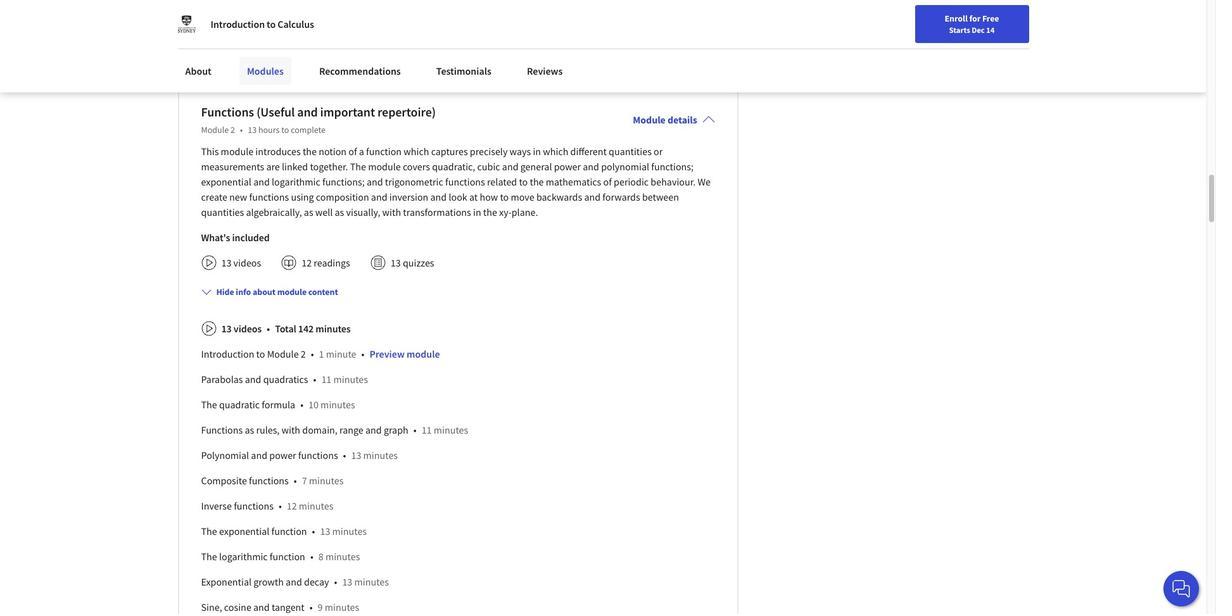 Task type: vqa. For each thing, say whether or not it's contained in the screenshot.
the 12 readings
yes



Task type: locate. For each thing, give the bounding box(es) containing it.
0 horizontal spatial power
[[270, 449, 296, 462]]

2
[[231, 124, 235, 135], [301, 348, 306, 360]]

13 right decay
[[342, 576, 353, 589]]

1 vertical spatial of
[[604, 175, 612, 188]]

and inside the functions (useful and important repertoire) module 2 • 13 hours to complete
[[297, 104, 318, 120]]

13 videos down 'info'
[[222, 322, 262, 335]]

13 inside the functions (useful and important repertoire) module 2 • 13 hours to complete
[[248, 124, 257, 135]]

12
[[302, 257, 312, 269], [287, 500, 297, 513]]

(useful
[[257, 104, 295, 120]]

1 horizontal spatial as
[[304, 206, 313, 218]]

2 13 videos from the top
[[222, 322, 262, 335]]

tangent
[[272, 601, 305, 614]]

of
[[349, 145, 357, 158], [604, 175, 612, 188]]

quadratic
[[219, 398, 260, 411]]

1 vertical spatial power
[[270, 449, 296, 462]]

0 vertical spatial quantities
[[609, 145, 652, 158]]

• left 10
[[301, 398, 304, 411]]

quantities up polynomial
[[609, 145, 652, 158]]

logarithmic down linked
[[272, 175, 321, 188]]

sine,
[[201, 601, 222, 614]]

the quadratic formula • 10 minutes
[[201, 398, 355, 411]]

14
[[987, 25, 995, 35]]

0 horizontal spatial 12
[[287, 500, 297, 513]]

module up this
[[201, 124, 229, 135]]

0 vertical spatial of
[[349, 145, 357, 158]]

1 vertical spatial 13 videos
[[222, 322, 262, 335]]

power inside info about module content element
[[270, 449, 296, 462]]

quiz
[[242, 46, 260, 59]]

backwards
[[537, 191, 583, 203]]

1 vertical spatial logarithmic
[[219, 551, 268, 563]]

the down inverse at the bottom of page
[[201, 525, 217, 538]]

11 down the introduction to module 2 • 1 minute • preview module
[[322, 373, 332, 386]]

1 horizontal spatial of
[[604, 175, 612, 188]]

introduction inside info about module content element
[[201, 348, 254, 360]]

0 horizontal spatial of
[[349, 145, 357, 158]]

1 horizontal spatial 2
[[301, 348, 306, 360]]

a
[[359, 145, 364, 158]]

mathematics
[[546, 175, 602, 188]]

1 left quiz
[[235, 46, 240, 59]]

13 videos down what's included
[[222, 257, 261, 269]]

functions
[[201, 104, 254, 120], [201, 424, 243, 437]]

videos
[[234, 257, 261, 269], [234, 322, 262, 335]]

power up the composite functions • 7 minutes
[[270, 449, 296, 462]]

0 horizontal spatial functions;
[[323, 175, 365, 188]]

periodic
[[614, 175, 649, 188]]

1 vertical spatial function
[[272, 525, 307, 538]]

0 vertical spatial function
[[366, 145, 402, 158]]

12 up the exponential function • 13 minutes
[[287, 500, 297, 513]]

the up exponential
[[201, 551, 217, 563]]

as right well
[[335, 206, 344, 218]]

0 horizontal spatial as
[[245, 424, 254, 437]]

the
[[350, 160, 366, 173], [201, 398, 217, 411], [201, 525, 217, 538], [201, 551, 217, 563]]

logarithmic up exponential
[[219, 551, 268, 563]]

videos down included
[[234, 257, 261, 269]]

module 1 quiz • 60 minutes
[[201, 46, 320, 59]]

functions inside the functions (useful and important repertoire) module 2 • 13 hours to complete
[[201, 104, 254, 120]]

for
[[970, 13, 981, 24]]

which up covers
[[404, 145, 429, 158]]

• right decay
[[334, 576, 337, 589]]

plane
[[299, 21, 323, 33]]

2 left hours
[[231, 124, 235, 135]]

functions up the inverse functions • 12 minutes in the left bottom of the page
[[249, 475, 289, 487]]

1 videos from the top
[[234, 257, 261, 269]]

•
[[265, 46, 268, 59], [240, 124, 243, 135], [267, 322, 270, 335], [311, 348, 314, 360], [362, 348, 365, 360], [313, 373, 317, 386], [301, 398, 304, 411], [414, 424, 417, 437], [343, 449, 346, 462], [294, 475, 297, 487], [279, 500, 282, 513], [312, 525, 315, 538], [310, 551, 314, 563], [334, 576, 337, 589], [310, 601, 313, 614]]

module up or
[[633, 113, 666, 126]]

testimonials link
[[429, 57, 499, 85]]

• left hours
[[240, 124, 243, 135]]

0 vertical spatial introduction
[[211, 18, 265, 30]]

1 vertical spatial exponential
[[219, 525, 270, 538]]

1 vertical spatial 1
[[319, 348, 324, 360]]

0 horizontal spatial with
[[282, 424, 300, 437]]

introduction to module 2 • 1 minute • preview module
[[201, 348, 440, 360]]

functions inside info about module content element
[[201, 424, 243, 437]]

0 horizontal spatial in
[[273, 21, 281, 33]]

0 vertical spatial videos
[[234, 257, 261, 269]]

0 vertical spatial exponential
[[201, 175, 252, 188]]

english button
[[941, 0, 1018, 41]]

in right circles
[[273, 21, 281, 33]]

1 horizontal spatial with
[[383, 206, 401, 218]]

0 vertical spatial 2
[[231, 124, 235, 135]]

2 vertical spatial function
[[270, 551, 305, 563]]

enroll for free starts dec 14
[[945, 13, 1000, 35]]

power up mathematics
[[554, 160, 581, 173]]

1 vertical spatial videos
[[234, 322, 262, 335]]

of left a
[[349, 145, 357, 158]]

the left xy-
[[483, 206, 497, 218]]

2 functions from the top
[[201, 424, 243, 437]]

1 left 'minute'
[[319, 348, 324, 360]]

12 left readings at the left top of the page
[[302, 257, 312, 269]]

• left 8
[[310, 551, 314, 563]]

0 vertical spatial 1
[[235, 46, 240, 59]]

visually,
[[346, 206, 381, 218]]

functions up this
[[201, 104, 254, 120]]

1 horizontal spatial 11
[[422, 424, 432, 437]]

formula
[[262, 398, 295, 411]]

function down the exponential function • 13 minutes
[[270, 551, 305, 563]]

12 inside info about module content element
[[287, 500, 297, 513]]

which up general
[[543, 145, 569, 158]]

• up the logarithmic function • 8 minutes at the bottom
[[312, 525, 315, 538]]

functions for (useful
[[201, 104, 254, 120]]

module
[[201, 46, 233, 59], [633, 113, 666, 126], [201, 124, 229, 135], [267, 348, 299, 360]]

hide info about module content button
[[196, 281, 343, 303]]

0 vertical spatial functions
[[201, 104, 254, 120]]

None search field
[[181, 8, 485, 33]]

quantities down create
[[201, 206, 244, 218]]

with down inversion
[[383, 206, 401, 218]]

the down parabolas
[[201, 398, 217, 411]]

0 vertical spatial in
[[273, 21, 281, 33]]

1 horizontal spatial quantities
[[609, 145, 652, 158]]

recommendations link
[[312, 57, 409, 85]]

functions; up composition
[[323, 175, 365, 188]]

in up general
[[533, 145, 541, 158]]

composite functions • 7 minutes
[[201, 475, 344, 487]]

free
[[983, 13, 1000, 24]]

• inside the functions (useful and important repertoire) module 2 • 13 hours to complete
[[240, 124, 243, 135]]

11
[[322, 373, 332, 386], [422, 424, 432, 437]]

the down a
[[350, 160, 366, 173]]

the up linked
[[303, 145, 317, 158]]

content
[[308, 286, 338, 298]]

0 vertical spatial power
[[554, 160, 581, 173]]

0 horizontal spatial logarithmic
[[219, 551, 268, 563]]

1 vertical spatial functions;
[[323, 175, 365, 188]]

testimonials
[[437, 65, 492, 77]]

introduction
[[211, 18, 265, 30], [201, 348, 254, 360]]

• right graph on the left of the page
[[414, 424, 417, 437]]

introduction for introduction to module 2 • 1 minute • preview module
[[201, 348, 254, 360]]

2 vertical spatial in
[[473, 206, 481, 218]]

minute
[[326, 348, 357, 360]]

2 videos from the top
[[234, 322, 262, 335]]

1 vertical spatial with
[[282, 424, 300, 437]]

11 right graph on the left of the page
[[422, 424, 432, 437]]

functions;
[[652, 160, 694, 173], [323, 175, 365, 188]]

of up forwards
[[604, 175, 612, 188]]

module left covers
[[368, 160, 401, 173]]

• up the exponential function • 13 minutes
[[279, 500, 282, 513]]

13 quizzes
[[391, 257, 435, 269]]

functions (useful and important repertoire) module 2 • 13 hours to complete
[[201, 104, 436, 135]]

1 vertical spatial functions
[[201, 424, 243, 437]]

logarithmic
[[272, 175, 321, 188], [219, 551, 268, 563]]

1 horizontal spatial 1
[[319, 348, 324, 360]]

how
[[480, 191, 498, 203]]

quantities
[[609, 145, 652, 158], [201, 206, 244, 218]]

the inside this module introduces the notion of a function which captures precisely ways in which different quantities or measurements are linked together.  the module covers quadratic, cubic and general power and polynomial functions; exponential and logarithmic functions; and trigonometric functions related to the mathematics of periodic behaviour.  we create new functions using composition and inversion and look at how to move backwards and forwards between quantities algebraically, as well as visually, with transformations in the xy-plane.
[[350, 160, 366, 173]]

preview
[[370, 348, 405, 360]]

functions; up behaviour.
[[652, 160, 694, 173]]

introduction up quiz
[[211, 18, 265, 30]]

0 vertical spatial functions;
[[652, 160, 694, 173]]

behaviour.
[[651, 175, 696, 188]]

which
[[404, 145, 429, 158], [543, 145, 569, 158]]

• down range
[[343, 449, 346, 462]]

graph
[[384, 424, 409, 437]]

0 horizontal spatial quantities
[[201, 206, 244, 218]]

0 vertical spatial 11
[[322, 373, 332, 386]]

0 vertical spatial with
[[383, 206, 401, 218]]

introduction to calculus
[[211, 18, 314, 30]]

new
[[229, 191, 247, 203]]

exponential
[[201, 175, 252, 188], [219, 525, 270, 538]]

2 down 142
[[301, 348, 306, 360]]

module right about
[[277, 286, 307, 298]]

1 vertical spatial 12
[[287, 500, 297, 513]]

look
[[449, 191, 468, 203]]

between
[[643, 191, 679, 203]]

about
[[253, 286, 276, 298]]

with right rules,
[[282, 424, 300, 437]]

in down at
[[473, 206, 481, 218]]

to right hours
[[282, 124, 289, 135]]

the university of sydney image
[[178, 15, 196, 33]]

1 vertical spatial introduction
[[201, 348, 254, 360]]

0 vertical spatial 12
[[302, 257, 312, 269]]

0 vertical spatial logarithmic
[[272, 175, 321, 188]]

functions up polynomial
[[201, 424, 243, 437]]

functions
[[446, 175, 485, 188], [249, 191, 289, 203], [298, 449, 338, 462], [249, 475, 289, 487], [234, 500, 274, 513]]

logarithmic inside info about module content element
[[219, 551, 268, 563]]

1 horizontal spatial logarithmic
[[272, 175, 321, 188]]

details
[[668, 113, 698, 126]]

to up move
[[519, 175, 528, 188]]

info
[[236, 286, 251, 298]]

quizzes
[[403, 257, 435, 269]]

logarithmic inside this module introduces the notion of a function which captures precisely ways in which different quantities or measurements are linked together.  the module covers quadratic, cubic and general power and polynomial functions; exponential and logarithmic functions; and trigonometric functions related to the mathematics of periodic behaviour.  we create new functions using composition and inversion and look at how to move backwards and forwards between quantities algebraically, as well as visually, with transformations in the xy-plane.
[[272, 175, 321, 188]]

total
[[275, 322, 296, 335]]

1 horizontal spatial 12
[[302, 257, 312, 269]]

exponential down measurements
[[201, 175, 252, 188]]

module right preview
[[407, 348, 440, 360]]

1 horizontal spatial functions;
[[652, 160, 694, 173]]

introduction up parabolas
[[201, 348, 254, 360]]

functions down the composite functions • 7 minutes
[[234, 500, 274, 513]]

as left well
[[304, 206, 313, 218]]

0 horizontal spatial 2
[[231, 124, 235, 135]]

module details
[[633, 113, 698, 126]]

to up parabolas and quadratics • 11 minutes
[[256, 348, 265, 360]]

modules
[[247, 65, 284, 77]]

power
[[554, 160, 581, 173], [270, 449, 296, 462]]

1 inside info about module content element
[[319, 348, 324, 360]]

to inside the functions (useful and important repertoire) module 2 • 13 hours to complete
[[282, 124, 289, 135]]

1 13 videos from the top
[[222, 257, 261, 269]]

move
[[511, 191, 535, 203]]

1 horizontal spatial which
[[543, 145, 569, 158]]

exponential down the inverse functions • 12 minutes in the left bottom of the page
[[219, 525, 270, 538]]

with inside info about module content element
[[282, 424, 300, 437]]

• up 10
[[313, 373, 317, 386]]

this module introduces the notion of a function which captures precisely ways in which different quantities or measurements are linked together.  the module covers quadratic, cubic and general power and polynomial functions; exponential and logarithmic functions; and trigonometric functions related to the mathematics of periodic behaviour.  we create new functions using composition and inversion and look at how to move backwards and forwards between quantities algebraically, as well as visually, with transformations in the xy-plane.
[[201, 145, 711, 218]]

quadratic,
[[432, 160, 476, 173]]

1 horizontal spatial power
[[554, 160, 581, 173]]

or
[[654, 145, 663, 158]]

• left 60
[[265, 46, 268, 59]]

with inside this module introduces the notion of a function which captures precisely ways in which different quantities or measurements are linked together.  the module covers quadratic, cubic and general power and polynomial functions; exponential and logarithmic functions; and trigonometric functions related to the mathematics of periodic behaviour.  we create new functions using composition and inversion and look at how to move backwards and forwards between quantities algebraically, as well as visually, with transformations in the xy-plane.
[[383, 206, 401, 218]]

13 left hours
[[248, 124, 257, 135]]

function right a
[[366, 145, 402, 158]]

repertoire)
[[378, 104, 436, 120]]

function up the logarithmic function • 8 minutes at the bottom
[[272, 525, 307, 538]]

and
[[226, 21, 242, 33], [297, 104, 318, 120], [502, 160, 519, 173], [583, 160, 600, 173], [254, 175, 270, 188], [367, 175, 383, 188], [371, 191, 388, 203], [431, 191, 447, 203], [585, 191, 601, 203], [245, 373, 261, 386], [366, 424, 382, 437], [251, 449, 268, 462], [286, 576, 302, 589], [254, 601, 270, 614]]

0 horizontal spatial which
[[404, 145, 429, 158]]

about
[[185, 65, 212, 77]]

0 vertical spatial 13 videos
[[222, 257, 261, 269]]

exponential
[[201, 576, 252, 589]]

the exponential function • 13 minutes
[[201, 525, 367, 538]]

2 horizontal spatial in
[[533, 145, 541, 158]]

functions up algebraically,
[[249, 191, 289, 203]]

videos down 'info'
[[234, 322, 262, 335]]

1 vertical spatial 2
[[301, 348, 306, 360]]

1 functions from the top
[[201, 104, 254, 120]]

captures
[[431, 145, 468, 158]]

as left rules,
[[245, 424, 254, 437]]

module down lines at the left of the page
[[201, 46, 233, 59]]

13 down range
[[351, 449, 362, 462]]



Task type: describe. For each thing, give the bounding box(es) containing it.
function for 13 minutes
[[272, 525, 307, 538]]

function for 8 minutes
[[270, 551, 305, 563]]

linked
[[282, 160, 308, 173]]

we
[[698, 175, 711, 188]]

info about module content element
[[196, 276, 715, 615]]

covers
[[403, 160, 430, 173]]

to up xy-
[[500, 191, 509, 203]]

• left 9
[[310, 601, 313, 614]]

function inside this module introduces the notion of a function which captures precisely ways in which different quantities or measurements are linked together.  the module covers quadratic, cubic and general power and polynomial functions; exponential and logarithmic functions; and trigonometric functions related to the mathematics of periodic behaviour.  we create new functions using composition and inversion and look at how to move backwards and forwards between quantities algebraically, as well as visually, with transformations in the xy-plane.
[[366, 145, 402, 158]]

the for the logarithmic function • 8 minutes
[[201, 551, 217, 563]]

lines
[[201, 21, 223, 33]]

module inside the functions (useful and important repertoire) module 2 • 13 hours to complete
[[201, 124, 229, 135]]

included
[[232, 231, 270, 244]]

• left the 7
[[294, 475, 297, 487]]

exponential growth and decay • 13 minutes
[[201, 576, 389, 589]]

to inside info about module content element
[[256, 348, 265, 360]]

module inside dropdown button
[[277, 286, 307, 298]]

2 horizontal spatial as
[[335, 206, 344, 218]]

rules,
[[256, 424, 280, 437]]

measurements
[[201, 160, 264, 173]]

142
[[298, 322, 314, 335]]

complete
[[291, 124, 326, 135]]

1 which from the left
[[404, 145, 429, 158]]

2 inside info about module content element
[[301, 348, 306, 360]]

this
[[201, 145, 219, 158]]

as inside info about module content element
[[245, 424, 254, 437]]

12 readings
[[302, 257, 350, 269]]

reviews
[[527, 65, 563, 77]]

preview module link
[[370, 348, 440, 360]]

trigonometric
[[385, 175, 444, 188]]

range
[[340, 424, 364, 437]]

60
[[273, 46, 283, 59]]

circles
[[244, 21, 271, 33]]

sine, cosine and tangent • 9 minutes
[[201, 601, 360, 614]]

• left total
[[267, 322, 270, 335]]

ways
[[510, 145, 531, 158]]

inverse functions • 12 minutes
[[201, 500, 334, 513]]

the for the exponential function • 13 minutes
[[201, 525, 217, 538]]

2 inside the functions (useful and important repertoire) module 2 • 13 hours to complete
[[231, 124, 235, 135]]

at
[[470, 191, 478, 203]]

the for the quadratic formula • 10 minutes
[[201, 398, 217, 411]]

module up measurements
[[221, 145, 254, 158]]

functions for as
[[201, 424, 243, 437]]

important
[[320, 104, 375, 120]]

together.
[[310, 160, 348, 173]]

plane.
[[512, 206, 538, 218]]

• right 'minute'
[[362, 348, 365, 360]]

13 videos inside info about module content element
[[222, 322, 262, 335]]

composition
[[316, 191, 369, 203]]

0 horizontal spatial 1
[[235, 46, 240, 59]]

about link
[[178, 57, 219, 85]]

what's
[[201, 231, 230, 244]]

• total 142 minutes
[[267, 322, 351, 335]]

reviews link
[[520, 57, 571, 85]]

0 horizontal spatial 11
[[322, 373, 332, 386]]

what's included
[[201, 231, 270, 244]]

dec
[[972, 25, 985, 35]]

13 left quizzes
[[391, 257, 401, 269]]

related
[[487, 175, 517, 188]]

exponential inside info about module content element
[[219, 525, 270, 538]]

polynomial
[[201, 449, 249, 462]]

forwards
[[603, 191, 641, 203]]

module up parabolas and quadratics • 11 minutes
[[267, 348, 299, 360]]

13 up 8
[[320, 525, 330, 538]]

english
[[964, 14, 995, 27]]

the logarithmic function • 8 minutes
[[201, 551, 360, 563]]

cubic
[[478, 160, 500, 173]]

• down • total 142 minutes on the left of the page
[[311, 348, 314, 360]]

notion
[[319, 145, 347, 158]]

chat with us image
[[1172, 579, 1192, 600]]

1 vertical spatial 11
[[422, 424, 432, 437]]

readings
[[314, 257, 350, 269]]

lines and circles in the plane
[[201, 21, 323, 33]]

decay
[[304, 576, 329, 589]]

transformations
[[403, 206, 471, 218]]

1 horizontal spatial in
[[473, 206, 481, 218]]

the down general
[[530, 175, 544, 188]]

growth
[[254, 576, 284, 589]]

9
[[318, 601, 323, 614]]

introduction for introduction to calculus
[[211, 18, 265, 30]]

exponential inside this module introduces the notion of a function which captures precisely ways in which different quantities or measurements are linked together.  the module covers quadratic, cubic and general power and polynomial functions; exponential and logarithmic functions; and trigonometric functions related to the mathematics of periodic behaviour.  we create new functions using composition and inversion and look at how to move backwards and forwards between quantities algebraically, as well as visually, with transformations in the xy-plane.
[[201, 175, 252, 188]]

hide
[[216, 286, 234, 298]]

7
[[302, 475, 307, 487]]

enroll
[[945, 13, 968, 24]]

polynomial and power functions • 13 minutes
[[201, 449, 398, 462]]

inversion
[[390, 191, 429, 203]]

starts
[[950, 25, 971, 35]]

domain,
[[302, 424, 338, 437]]

polynomial
[[602, 160, 650, 173]]

recommendations
[[319, 65, 401, 77]]

calculus
[[278, 18, 314, 30]]

functions down domain,
[[298, 449, 338, 462]]

parabolas and quadratics • 11 minutes
[[201, 373, 368, 386]]

functions as rules, with domain, range and graph • 11 minutes
[[201, 424, 469, 437]]

13 down what's included
[[222, 257, 232, 269]]

to left calculus
[[267, 18, 276, 30]]

introduces
[[256, 145, 301, 158]]

shopping cart: 1 item image
[[911, 10, 935, 30]]

13 down hide
[[222, 322, 232, 335]]

2 which from the left
[[543, 145, 569, 158]]

composite
[[201, 475, 247, 487]]

videos inside info about module content element
[[234, 322, 262, 335]]

power inside this module introduces the notion of a function which captures precisely ways in which different quantities or measurements are linked together.  the module covers quadratic, cubic and general power and polynomial functions; exponential and logarithmic functions; and trigonometric functions related to the mathematics of periodic behaviour.  we create new functions using composition and inversion and look at how to move backwards and forwards between quantities algebraically, as well as visually, with transformations in the xy-plane.
[[554, 160, 581, 173]]

different
[[571, 145, 607, 158]]

cosine
[[224, 601, 252, 614]]

1 vertical spatial quantities
[[201, 206, 244, 218]]

10
[[309, 398, 319, 411]]

general
[[521, 160, 552, 173]]

1 vertical spatial in
[[533, 145, 541, 158]]

the left plane
[[283, 21, 297, 33]]

8
[[319, 551, 324, 563]]

well
[[315, 206, 333, 218]]

functions up look
[[446, 175, 485, 188]]

are
[[266, 160, 280, 173]]



